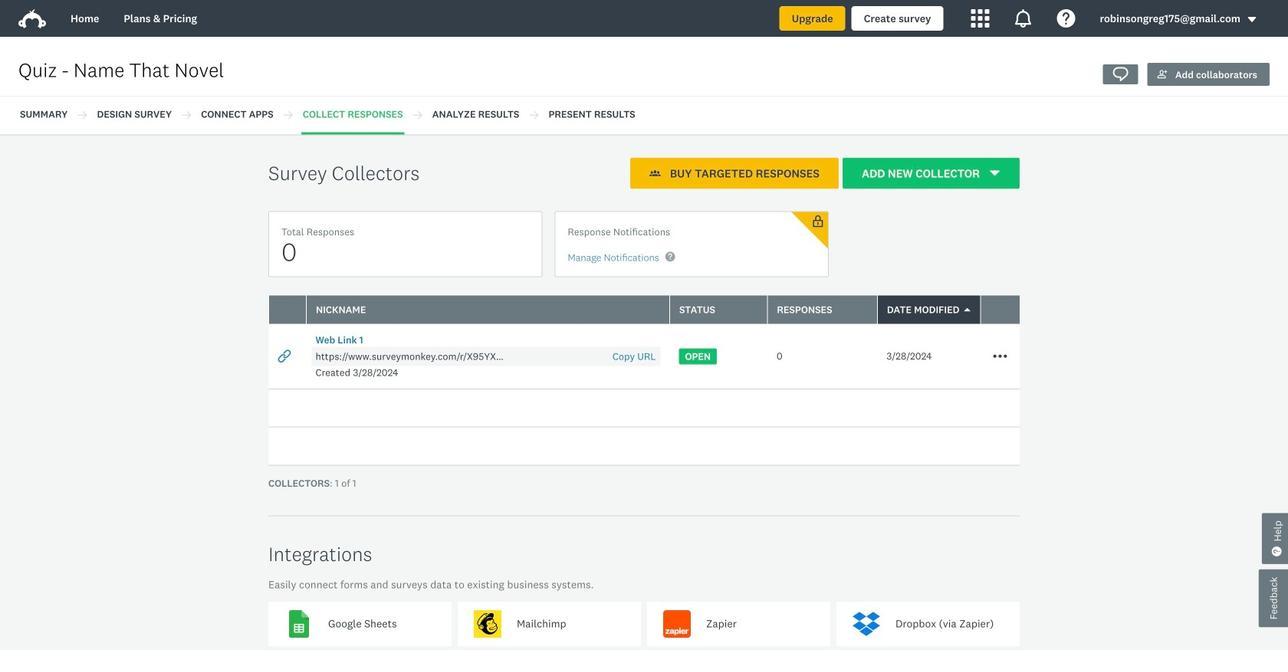 Task type: locate. For each thing, give the bounding box(es) containing it.
None text field
[[312, 350, 511, 363]]

dropdown arrow image
[[1247, 14, 1257, 25]]

0 horizontal spatial products icon image
[[971, 9, 989, 28]]

1 horizontal spatial products icon image
[[1014, 9, 1032, 28]]

products icon image
[[971, 9, 989, 28], [1014, 9, 1032, 28]]



Task type: vqa. For each thing, say whether or not it's contained in the screenshot.
text box at the left bottom
yes



Task type: describe. For each thing, give the bounding box(es) containing it.
2 products icon image from the left
[[1014, 9, 1032, 28]]

help icon image
[[1057, 9, 1075, 28]]

1 products icon image from the left
[[971, 9, 989, 28]]

surveymonkey logo image
[[18, 9, 46, 28]]



